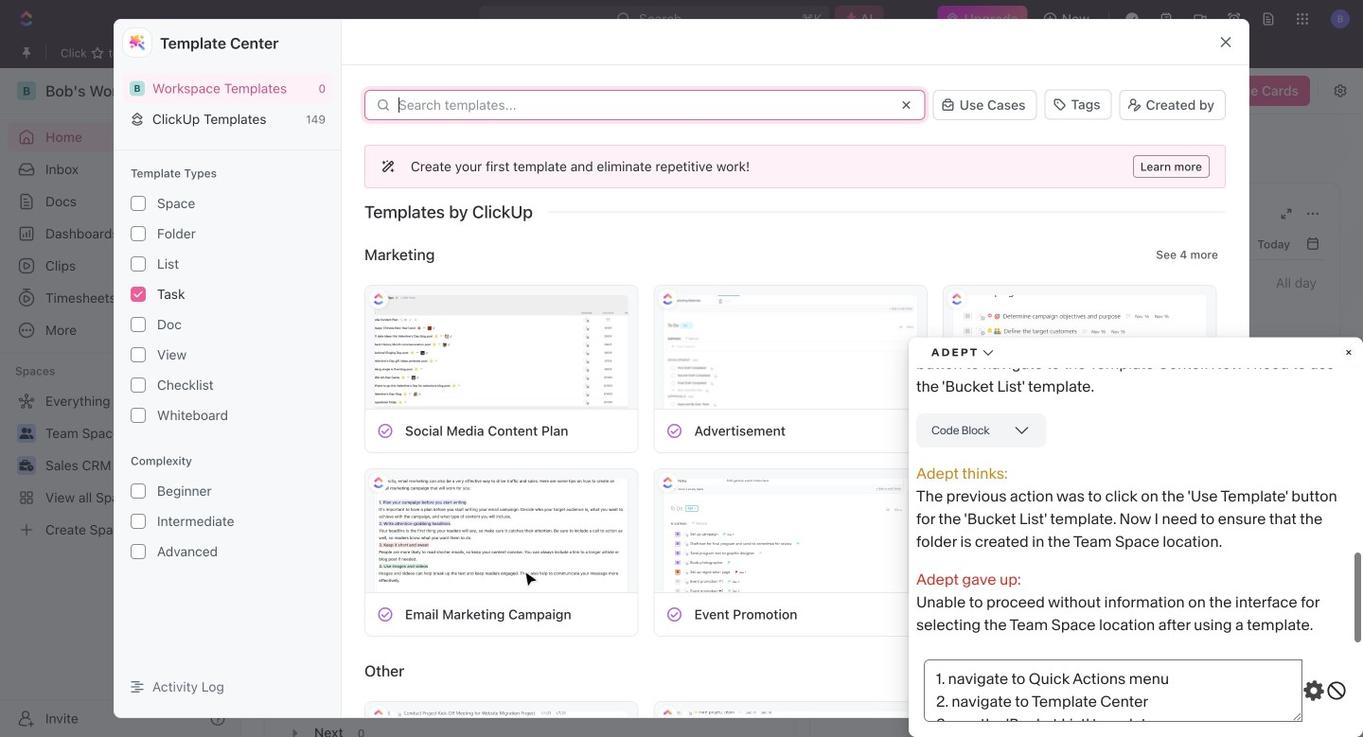 Task type: describe. For each thing, give the bounding box(es) containing it.
Search templates... text field
[[399, 98, 888, 113]]

bob's workspace, , element
[[130, 81, 145, 96]]



Task type: vqa. For each thing, say whether or not it's contained in the screenshot.
Development
no



Task type: locate. For each thing, give the bounding box(es) containing it.
Task Name text field
[[402, 236, 965, 258]]

tab list
[[284, 547, 775, 594]]

task template image
[[666, 423, 683, 440], [955, 423, 972, 440], [666, 606, 683, 623]]

None checkbox
[[131, 196, 146, 211], [131, 257, 146, 272], [131, 287, 146, 302], [131, 347, 146, 363], [131, 408, 146, 423], [131, 514, 146, 529], [131, 196, 146, 211], [131, 257, 146, 272], [131, 287, 146, 302], [131, 347, 146, 363], [131, 408, 146, 423], [131, 514, 146, 529]]

tree inside sidebar navigation
[[8, 386, 233, 545]]

tree
[[8, 386, 233, 545]]

sidebar navigation
[[0, 68, 241, 738]]

None checkbox
[[131, 226, 146, 241], [131, 317, 146, 332], [131, 378, 146, 393], [131, 484, 146, 499], [131, 544, 146, 560], [131, 226, 146, 241], [131, 317, 146, 332], [131, 378, 146, 393], [131, 484, 146, 499], [131, 544, 146, 560]]

dialog
[[379, 133, 985, 550]]

task template element
[[377, 423, 394, 440], [666, 423, 683, 440], [955, 423, 972, 440], [377, 606, 394, 623], [666, 606, 683, 623], [955, 606, 972, 623]]

task template image
[[377, 423, 394, 440], [377, 606, 394, 623], [955, 606, 972, 623]]



